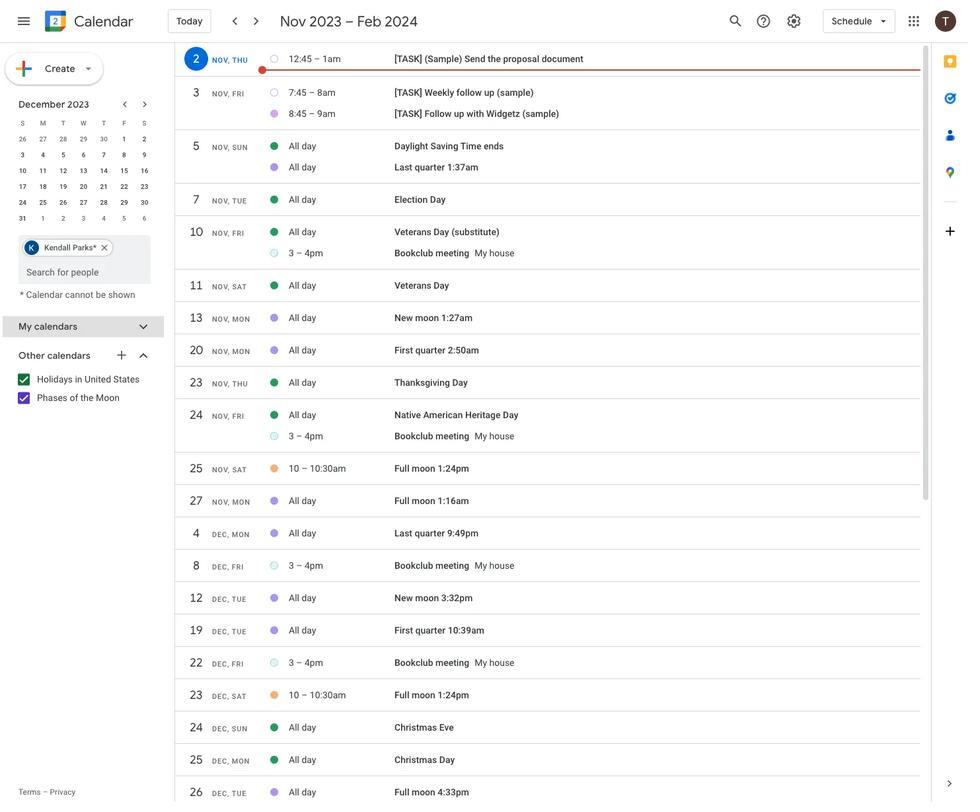 Task type: describe. For each thing, give the bounding box(es) containing it.
nov , mon for 20
[[212, 348, 250, 356]]

10:39am
[[448, 625, 484, 636]]

13 element
[[76, 163, 92, 178]]

nov , thu for 23
[[212, 380, 248, 388]]

10 inside row
[[189, 224, 202, 240]]

bookclub meeting button for cell inside the 10 row group
[[395, 248, 469, 259]]

, for 2 link on the left top of page
[[228, 56, 230, 64]]

calendar element
[[42, 8, 133, 37]]

2 s from the left
[[143, 119, 147, 127]]

, for 10 link
[[228, 229, 230, 238]]

holidays in united states
[[37, 374, 140, 385]]

2:50am
[[448, 345, 479, 356]]

3 – 4pm cell for cell within the the 24 row group
[[289, 426, 395, 447]]

dec , mon for 4
[[212, 531, 250, 539]]

nov for 23
[[212, 380, 228, 388]]

election day
[[395, 194, 446, 205]]

day for daylight saving time ends
[[302, 141, 316, 152]]

21 element
[[96, 178, 112, 194]]

all for new moon 1:27am
[[289, 312, 299, 323]]

all day for veterans day (substitute)
[[289, 227, 316, 237]]

1 horizontal spatial 6
[[143, 214, 146, 222]]

last quarter 9:49pm button
[[395, 528, 479, 539]]

all day for veterans day
[[289, 280, 316, 291]]

day for christmas eve
[[302, 722, 316, 733]]

main drawer image
[[16, 13, 32, 29]]

, for 7 link
[[228, 197, 230, 205]]

1 24 row from the top
[[175, 403, 921, 434]]

17
[[19, 182, 26, 190]]

all day for last quarter 9:49pm
[[289, 528, 316, 539]]

thanksgiving
[[395, 377, 450, 388]]

8:45 – 9am cell
[[289, 103, 395, 124]]

25 inside december 2023 grid
[[39, 198, 47, 206]]

w
[[81, 119, 87, 127]]

other calendars
[[19, 350, 91, 362]]

11 link
[[184, 274, 208, 297]]

26 for '26' element
[[60, 198, 67, 206]]

3 – 4pm for 3 – 4pm cell inside the 8 row
[[289, 560, 323, 571]]

bookclub meeting my house for 10 row group
[[395, 248, 515, 259]]

23 element
[[137, 178, 152, 194]]

last quarter 1:37am button
[[395, 162, 479, 173]]

, for 11 link
[[228, 283, 230, 291]]

3 row group
[[175, 81, 921, 130]]

mon for 20
[[232, 348, 250, 356]]

day for christmas day
[[302, 755, 316, 766]]

all day cell for thanksgiving day
[[289, 372, 395, 393]]

0 vertical spatial 1
[[122, 135, 126, 143]]

the inside 2 row
[[488, 53, 501, 64]]

christmas day
[[395, 755, 455, 766]]

21
[[100, 182, 108, 190]]

all for full moon 1:16am
[[289, 496, 299, 506]]

12 row
[[175, 586, 921, 617]]

28 for november 28 element
[[60, 135, 67, 143]]

other
[[19, 350, 45, 362]]

tue for 12
[[232, 596, 247, 604]]

11 for 11 link
[[189, 278, 202, 293]]

bookclub meeting my house for 22 row
[[395, 658, 515, 668]]

veterans day
[[395, 280, 449, 291]]

full moon 4:33pm
[[395, 787, 469, 798]]

4:33pm
[[438, 787, 469, 798]]

my for cell inside the 10 row group
[[475, 248, 487, 259]]

nov , fri for 10
[[212, 229, 244, 238]]

native american heritage day button
[[395, 410, 519, 421]]

settings menu image
[[786, 13, 802, 29]]

20 row
[[175, 338, 921, 369]]

native american heritage day
[[395, 410, 519, 421]]

full for 23
[[395, 690, 409, 701]]

8:45 – 9am
[[289, 108, 336, 119]]

nov for 24
[[212, 412, 228, 421]]

(sample)
[[425, 53, 462, 64]]

1:27am
[[441, 312, 473, 323]]

31
[[19, 214, 26, 222]]

– inside 8 row
[[296, 560, 302, 571]]

Search for people text field
[[26, 260, 143, 284]]

united
[[85, 374, 111, 385]]

all day cell for daylight saving time ends
[[289, 135, 395, 157]]

all for thanksgiving day
[[289, 377, 299, 388]]

4 row
[[175, 522, 921, 552]]

none search field containing * calendar cannot be shown
[[0, 230, 164, 300]]

create
[[45, 63, 75, 75]]

29 element
[[116, 194, 132, 210]]

1 horizontal spatial 2
[[143, 135, 146, 143]]

meeting for 22 row
[[436, 658, 469, 668]]

schedule
[[832, 15, 872, 27]]

– inside 12:45 – 1am cell
[[314, 53, 320, 64]]

2023 for nov
[[310, 12, 342, 30]]

full moon 1:16am
[[395, 496, 469, 506]]

7:45
[[289, 87, 307, 98]]

thanksgiving day
[[395, 377, 468, 388]]

m
[[40, 119, 46, 127]]

nov , mon for 27
[[212, 498, 250, 507]]

2 link
[[184, 47, 208, 71]]

10 link
[[184, 220, 208, 244]]

be
[[96, 290, 106, 300]]

3:32pm
[[441, 593, 473, 604]]

terms – privacy
[[19, 788, 76, 797]]

all day for new moon 3:32pm
[[289, 593, 316, 604]]

day for first quarter 2:50am
[[302, 345, 316, 356]]

3 inside 10 row group
[[289, 248, 294, 259]]

27 element
[[76, 194, 92, 210]]

24 row group
[[175, 403, 921, 453]]

7 inside december 2023 grid
[[102, 151, 106, 159]]

widgetz
[[486, 108, 520, 119]]

other calendars list
[[3, 369, 164, 409]]

all day cell for native american heritage day
[[289, 405, 395, 426]]

3 inside 22 row
[[289, 658, 294, 668]]

all day cell for veterans day (substitute)
[[289, 221, 395, 243]]

new moon 1:27am
[[395, 312, 473, 323]]

first quarter 10:39am button
[[395, 625, 484, 636]]

17 element
[[15, 178, 31, 194]]

– inside 22 row
[[296, 658, 302, 668]]

19 for 19 element
[[60, 182, 67, 190]]

cell for 8 row
[[395, 555, 914, 576]]

moon
[[96, 393, 120, 404]]

native
[[395, 410, 421, 421]]

16
[[141, 167, 148, 174]]

nov for 2
[[212, 56, 228, 64]]

cell for the 24 row group
[[395, 426, 914, 447]]

27 link
[[184, 489, 208, 513]]

3 – 4pm cell for cell within the 22 row
[[289, 652, 395, 674]]

in
[[75, 374, 82, 385]]

veterans for 11
[[395, 280, 431, 291]]

day for full moon 4:33pm
[[302, 787, 316, 798]]

create button
[[5, 53, 103, 85]]

* for *
[[93, 243, 96, 252]]

7:45 – 8am cell
[[289, 82, 395, 103]]

feb
[[357, 12, 382, 30]]

8 row
[[175, 554, 921, 584]]

grid containing 2
[[175, 43, 921, 802]]

full moon 4:33pm button
[[395, 787, 469, 798]]

states
[[113, 374, 140, 385]]

new moon 3:32pm
[[395, 593, 473, 604]]

22 link
[[184, 651, 208, 675]]

19 row
[[175, 619, 921, 649]]

all day for first quarter 2:50am
[[289, 345, 316, 356]]

2023 for december
[[67, 98, 89, 110]]

0 vertical spatial 4
[[41, 151, 45, 159]]

quarter inside the 5 row group
[[415, 162, 445, 173]]

row containing s
[[13, 115, 155, 131]]

7 link
[[184, 188, 208, 212]]

daylight saving time ends button
[[395, 141, 504, 152]]

my inside dropdown button
[[19, 321, 32, 333]]

23 link for 10 – 10:30am
[[184, 683, 208, 707]]

(sample) inside 3 row
[[497, 87, 534, 98]]

– inside 10 row group
[[296, 248, 302, 259]]

meeting for the 24 row group
[[436, 431, 469, 442]]

2 t from the left
[[102, 119, 106, 127]]

today button
[[168, 5, 211, 37]]

* calendar cannot be shown
[[20, 290, 135, 300]]

12:45 – 1am
[[289, 53, 341, 64]]

kendall parks, selected option
[[22, 237, 114, 258]]

dec , sat
[[212, 693, 247, 701]]

1am
[[323, 53, 341, 64]]

dec , mon for 25
[[212, 757, 250, 766]]

1:37am
[[447, 162, 479, 173]]

[task] (sample) send the proposal document button
[[395, 53, 584, 64]]

today
[[176, 15, 203, 27]]

daylight
[[395, 141, 428, 152]]

10 element
[[15, 163, 31, 178]]

cell for 10 row group
[[395, 243, 914, 264]]

all day cell for new moon 1:27am
[[289, 307, 395, 329]]

veterans day (substitute) button
[[395, 227, 500, 237]]

22 row
[[175, 651, 921, 681]]

eve
[[439, 722, 454, 733]]

phases of the moon
[[37, 393, 120, 404]]

13 for 13 element
[[80, 167, 87, 174]]

election day button
[[395, 194, 446, 205]]

2 23 row from the top
[[175, 683, 921, 714]]

0 vertical spatial calendar
[[74, 12, 133, 31]]

1:16am
[[438, 496, 469, 506]]

day for new moon 1:27am
[[302, 312, 316, 323]]

row containing 24
[[13, 194, 155, 210]]

november 30 element
[[96, 131, 112, 147]]

schedule button
[[823, 5, 896, 37]]

all day for christmas eve
[[289, 722, 316, 733]]

calendars for my calendars
[[34, 321, 78, 333]]

8 inside row group
[[122, 151, 126, 159]]

thu for 2
[[232, 56, 248, 64]]

2 for january 2 element
[[61, 214, 65, 222]]

3 inside 8 row
[[289, 560, 294, 571]]

28 for 28 element on the left top of page
[[100, 198, 108, 206]]

0 vertical spatial 6
[[82, 151, 85, 159]]

3 inside the 24 row group
[[289, 431, 294, 442]]

– inside the 24 row group
[[296, 431, 302, 442]]

[task] weekly follow up (sample)
[[395, 87, 534, 98]]

1 vertical spatial up
[[454, 108, 464, 119]]

nov , tue
[[212, 197, 247, 205]]

calendar heading
[[71, 12, 133, 31]]

all day cell for last quarter 1:37am
[[289, 157, 395, 178]]

(substitute)
[[452, 227, 500, 237]]

other calendars button
[[3, 345, 164, 367]]

november 28 element
[[55, 131, 71, 147]]

house for 3 – 4pm cell inside the 8 row
[[489, 560, 515, 571]]

time
[[460, 141, 481, 152]]

3 row
[[175, 81, 921, 111]]

send
[[465, 53, 486, 64]]

20 element
[[76, 178, 92, 194]]

first quarter 2:50am
[[395, 345, 479, 356]]

my for cell within the the 24 row group
[[475, 431, 487, 442]]

5 row
[[175, 134, 921, 165]]

16 element
[[137, 163, 152, 178]]

8 inside grid
[[192, 558, 199, 573]]

2 row group
[[175, 47, 921, 77]]

the inside list
[[80, 393, 94, 404]]

day inside 24 row
[[503, 410, 519, 421]]

row containing 10
[[13, 163, 155, 178]]

, for '24' link associated with christmas
[[227, 725, 229, 733]]

all day for daylight saving time ends
[[289, 141, 316, 152]]

veterans for 10
[[395, 227, 431, 237]]

day for 23
[[452, 377, 468, 388]]

, for 5 link
[[228, 143, 230, 152]]

14 element
[[96, 163, 112, 178]]

7:45 – 8am
[[289, 87, 336, 98]]

all day for christmas day
[[289, 755, 316, 766]]

mon for 4
[[232, 531, 250, 539]]

moon for 23
[[412, 690, 435, 701]]

bookclub meeting button for cell within the the 24 row group
[[395, 431, 469, 442]]

dec , tue for 26
[[212, 790, 247, 798]]

up inside 3 row
[[484, 87, 495, 98]]

bookclub for 3 – 4pm cell within the 24 row group
[[395, 431, 433, 442]]

all day cell for christmas day
[[289, 750, 395, 771]]

26 link
[[184, 781, 208, 802]]

nov , thu for 2
[[212, 56, 248, 64]]

f
[[122, 119, 126, 127]]

bookclub meeting button for cell within the 22 row
[[395, 658, 469, 668]]

january 1 element
[[35, 210, 51, 226]]

all day for thanksgiving day
[[289, 377, 316, 388]]

1 25 row from the top
[[175, 457, 921, 487]]

15
[[120, 167, 128, 174]]

january 6 element
[[137, 210, 152, 226]]

4 for january 4 element
[[102, 214, 106, 222]]

7 inside row
[[192, 192, 199, 207]]

24 inside december 2023 grid
[[19, 198, 26, 206]]

13 row
[[175, 306, 921, 336]]

all for new moon 3:32pm
[[289, 593, 299, 604]]



Task type: vqa. For each thing, say whether or not it's contained in the screenshot.


Task type: locate. For each thing, give the bounding box(es) containing it.
1 3 – 4pm from the top
[[289, 248, 323, 259]]

10 row
[[175, 220, 921, 251]]

10 inside december 2023 grid
[[19, 167, 26, 174]]

1 vertical spatial [task]
[[395, 87, 422, 98]]

1 horizontal spatial 22
[[189, 655, 202, 671]]

1 vertical spatial 1
[[41, 214, 45, 222]]

1:24pm inside 23 row
[[438, 690, 469, 701]]

28 right november 27 element
[[60, 135, 67, 143]]

8:45
[[289, 108, 307, 119]]

1 dec from the top
[[212, 531, 227, 539]]

1 10:30am from the top
[[310, 463, 346, 474]]

row group
[[13, 131, 155, 226]]

2 vertical spatial 25
[[189, 753, 202, 768]]

12 element
[[55, 163, 71, 178]]

13 inside row
[[189, 310, 202, 326]]

12:45 – 1am cell
[[289, 48, 395, 69]]

up left the with
[[454, 108, 464, 119]]

5 inside 5 link
[[192, 138, 199, 154]]

4 down 28 element on the left top of page
[[102, 214, 106, 222]]

day inside 23 row
[[452, 377, 468, 388]]

10 – 10:30am cell
[[289, 458, 395, 479], [289, 685, 395, 706]]

7 row
[[175, 188, 921, 218]]

fri
[[232, 90, 244, 98], [232, 229, 244, 238], [232, 412, 244, 421], [232, 563, 244, 571], [232, 660, 244, 669]]

2 day from the top
[[302, 162, 316, 173]]

all for first quarter 2:50am
[[289, 345, 299, 356]]

full for 26
[[395, 787, 409, 798]]

1 25 link from the top
[[184, 457, 208, 481]]

2 for 2 link on the left top of page
[[192, 51, 199, 66]]

2 [task] from the top
[[395, 87, 422, 98]]

0 vertical spatial dec , tue
[[212, 596, 247, 604]]

all day cell inside 4 row
[[289, 523, 395, 544]]

my calendars
[[19, 321, 78, 333]]

2 bookclub from the top
[[395, 431, 433, 442]]

23 down 16
[[141, 182, 148, 190]]

tue
[[232, 197, 247, 205], [232, 596, 247, 604], [232, 628, 247, 636], [232, 790, 247, 798]]

all day cell for full moon 4:33pm
[[289, 782, 395, 802]]

bookclub meeting button up new moon 3:32pm button in the bottom left of the page
[[395, 560, 469, 571]]

, for "23" link related to 10 – 10:30am
[[227, 693, 229, 701]]

23 row down 22 row
[[175, 683, 921, 714]]

of
[[70, 393, 78, 404]]

1 full moon 1:24pm button from the top
[[395, 463, 469, 474]]

3 nov , fri from the top
[[212, 412, 244, 421]]

1 row from the top
[[13, 115, 155, 131]]

1 vertical spatial 11
[[189, 278, 202, 293]]

day for 25
[[439, 755, 455, 766]]

1:24pm up eve
[[438, 690, 469, 701]]

(sample) up widgetz in the right of the page
[[497, 87, 534, 98]]

4 full from the top
[[395, 787, 409, 798]]

23
[[141, 182, 148, 190], [189, 375, 202, 390], [189, 688, 202, 703]]

6 all day cell from the top
[[289, 307, 395, 329]]

0 vertical spatial 23 link
[[184, 371, 208, 395]]

4pm inside 22 row
[[305, 658, 323, 668]]

1 vertical spatial *
[[20, 290, 24, 300]]

7 all day from the top
[[289, 345, 316, 356]]

3 inside row
[[192, 85, 199, 100]]

row containing 3
[[13, 147, 155, 163]]

3 [task] from the top
[[395, 108, 422, 119]]

dec , mon right 4 link
[[212, 531, 250, 539]]

1 vertical spatial 6
[[143, 214, 146, 222]]

with
[[467, 108, 484, 119]]

1 vertical spatial 23 link
[[184, 683, 208, 707]]

1 horizontal spatial 13
[[189, 310, 202, 326]]

2 all day from the top
[[289, 162, 316, 173]]

full for 25
[[395, 463, 409, 474]]

8 up 12 'link' at the bottom of the page
[[192, 558, 199, 573]]

1 horizontal spatial 26
[[60, 198, 67, 206]]

3 bookclub meeting my house from the top
[[395, 560, 515, 571]]

fri inside 10 row
[[232, 229, 244, 238]]

0 vertical spatial 7
[[102, 151, 106, 159]]

4 bookclub meeting button from the top
[[395, 658, 469, 668]]

grid
[[175, 43, 921, 802]]

nov , fri
[[212, 90, 244, 98], [212, 229, 244, 238], [212, 412, 244, 421]]

1 horizontal spatial 30
[[141, 198, 148, 206]]

my down 9:49pm
[[475, 560, 487, 571]]

15 all day cell from the top
[[289, 750, 395, 771]]

full moon 1:24pm button up full moon 1:16am
[[395, 463, 469, 474]]

[task] follow up with widgetz (sample) button
[[395, 108, 559, 119]]

dec , mon
[[212, 531, 250, 539], [212, 757, 250, 766]]

0 vertical spatial the
[[488, 53, 501, 64]]

1 vertical spatial 26
[[60, 198, 67, 206]]

1 vertical spatial nov , fri
[[212, 229, 244, 238]]

nov inside 5 row
[[212, 143, 228, 152]]

all day inside 27 row
[[289, 496, 316, 506]]

house for 3 – 4pm cell within the 24 row group
[[489, 431, 515, 442]]

1 23 link from the top
[[184, 371, 208, 395]]

24 link down 20 link
[[184, 403, 208, 427]]

house down (substitute)
[[489, 248, 515, 259]]

thanksgiving day button
[[395, 377, 468, 388]]

bookclub down "native"
[[395, 431, 433, 442]]

2 full moon 1:24pm button from the top
[[395, 690, 469, 701]]

november 29 element
[[76, 131, 92, 147]]

all inside 10 row
[[289, 227, 299, 237]]

10 row group
[[175, 220, 921, 270]]

tue right 26 link
[[232, 790, 247, 798]]

[task] (sample) send the proposal document
[[395, 53, 584, 64]]

11 up the 18
[[39, 167, 47, 174]]

2 first from the top
[[395, 625, 413, 636]]

0 horizontal spatial s
[[21, 119, 25, 127]]

all day cell inside "13" row
[[289, 307, 395, 329]]

all day for first quarter 10:39am
[[289, 625, 316, 636]]

11 inside row
[[189, 278, 202, 293]]

12 inside december 2023 grid
[[60, 167, 67, 174]]

new moon 3:32pm button
[[395, 593, 473, 604]]

1 bookclub meeting my house from the top
[[395, 248, 515, 259]]

all day inside 11 row
[[289, 280, 316, 291]]

19
[[60, 182, 67, 190], [189, 623, 202, 638]]

5 all day from the top
[[289, 280, 316, 291]]

4 4pm from the top
[[305, 658, 323, 668]]

13 all from the top
[[289, 625, 299, 636]]

mon inside "13" row
[[232, 315, 250, 324]]

0 vertical spatial 24
[[19, 198, 26, 206]]

3 – 4pm cell
[[289, 243, 395, 264], [289, 426, 395, 447], [289, 555, 395, 576], [289, 652, 395, 674]]

day
[[430, 194, 446, 205], [434, 227, 449, 237], [434, 280, 449, 291], [452, 377, 468, 388], [503, 410, 519, 421], [439, 755, 455, 766]]

all for christmas eve
[[289, 722, 299, 733]]

day for new moon 3:32pm
[[302, 593, 316, 604]]

t up november 30 element
[[102, 119, 106, 127]]

quarter down full moon 1:16am
[[415, 528, 445, 539]]

11 element
[[35, 163, 51, 178]]

5 for 5 link
[[192, 138, 199, 154]]

the right of
[[80, 393, 94, 404]]

the right the send
[[488, 53, 501, 64]]

day for 11
[[434, 280, 449, 291]]

2 bookclub meeting button from the top
[[395, 431, 469, 442]]

all inside "13" row
[[289, 312, 299, 323]]

new for 13
[[395, 312, 413, 323]]

all inside the 24 row group
[[289, 410, 299, 421]]

t
[[61, 119, 65, 127], [102, 119, 106, 127]]

0 vertical spatial nov , thu
[[212, 56, 248, 64]]

dec for 26
[[212, 790, 227, 798]]

house inside the 24 row group
[[489, 431, 515, 442]]

25 element
[[35, 194, 51, 210]]

7 day from the top
[[302, 345, 316, 356]]

moon inside 27 row
[[412, 496, 435, 506]]

9
[[143, 151, 146, 159]]

dec , tue for 19
[[212, 628, 247, 636]]

20 for 20 'element'
[[80, 182, 87, 190]]

dec inside 23 row
[[212, 693, 227, 701]]

veterans inside 10 row
[[395, 227, 431, 237]]

5 all day cell from the top
[[289, 275, 395, 296]]

day right election
[[430, 194, 446, 205]]

30 up january 6 element
[[141, 198, 148, 206]]

2 meeting from the top
[[436, 431, 469, 442]]

26 row
[[175, 781, 921, 802]]

nov , sat for 11
[[212, 283, 247, 291]]

0 horizontal spatial up
[[454, 108, 464, 119]]

calendars inside other calendars 'dropdown button'
[[47, 350, 91, 362]]

all inside 20 row
[[289, 345, 299, 356]]

3 3 – 4pm from the top
[[289, 560, 323, 571]]

all day cell for last quarter 9:49pm
[[289, 523, 395, 544]]

nov , fri inside the 24 row group
[[212, 412, 244, 421]]

2 23 link from the top
[[184, 683, 208, 707]]

2 row
[[175, 47, 921, 77]]

heritage
[[465, 410, 501, 421]]

sat for 11
[[232, 283, 247, 291]]

0 vertical spatial nov , fri
[[212, 90, 244, 98]]

3 – 4pm
[[289, 248, 323, 259], [289, 431, 323, 442], [289, 560, 323, 571], [289, 658, 323, 668]]

moon up full moon 1:16am
[[412, 463, 435, 474]]

1 inside "element"
[[41, 214, 45, 222]]

nov for 25
[[212, 466, 228, 474]]

4 link
[[184, 522, 208, 545]]

22 element
[[116, 178, 132, 194]]

my down (substitute)
[[475, 248, 487, 259]]

[task] inside 2 row
[[395, 53, 422, 64]]

new up first quarter 10:39am button
[[395, 593, 413, 604]]

daylight saving time ends
[[395, 141, 504, 152]]

all inside 23 row
[[289, 377, 299, 388]]

3 dec , tue from the top
[[212, 790, 247, 798]]

1 horizontal spatial calendar
[[74, 12, 133, 31]]

, inside "13" row
[[228, 315, 230, 324]]

dec inside 19 row
[[212, 628, 227, 636]]

veterans day (substitute)
[[395, 227, 500, 237]]

day up new moon 1:27am button
[[434, 280, 449, 291]]

1 horizontal spatial 8
[[192, 558, 199, 573]]

1:24pm
[[438, 463, 469, 474], [438, 690, 469, 701]]

10 – 10:30am cell for 23
[[289, 685, 395, 706]]

bookclub meeting my house inside 22 row
[[395, 658, 515, 668]]

7 dec from the top
[[212, 725, 227, 733]]

1:24pm for 23
[[438, 690, 469, 701]]

proposal
[[503, 53, 540, 64]]

dec right 22 link
[[212, 660, 227, 669]]

0 vertical spatial 13
[[80, 167, 87, 174]]

2 vertical spatial 2
[[61, 214, 65, 222]]

6 day from the top
[[302, 312, 316, 323]]

january 3 element
[[76, 210, 92, 226]]

all
[[289, 141, 299, 152], [289, 162, 299, 173], [289, 194, 299, 205], [289, 227, 299, 237], [289, 280, 299, 291], [289, 312, 299, 323], [289, 345, 299, 356], [289, 377, 299, 388], [289, 410, 299, 421], [289, 496, 299, 506], [289, 528, 299, 539], [289, 593, 299, 604], [289, 625, 299, 636], [289, 722, 299, 733], [289, 755, 299, 766], [289, 787, 299, 798]]

tue right the 19 link
[[232, 628, 247, 636]]

2 vertical spatial 4
[[192, 526, 199, 541]]

cell inside the 24 row group
[[395, 426, 914, 447]]

0 vertical spatial 2023
[[310, 12, 342, 30]]

1 vertical spatial 25 link
[[184, 748, 208, 772]]

2 vertical spatial [task]
[[395, 108, 422, 119]]

nov , fri inside 3 row
[[212, 90, 244, 98]]

cell
[[395, 243, 914, 264], [395, 426, 914, 447], [395, 555, 914, 576], [395, 652, 914, 674]]

0 vertical spatial 29
[[80, 135, 87, 143]]

1
[[122, 135, 126, 143], [41, 214, 45, 222]]

1 horizontal spatial 28
[[100, 198, 108, 206]]

day for thanksgiving day
[[302, 377, 316, 388]]

privacy
[[50, 788, 76, 797]]

0 vertical spatial *
[[93, 243, 96, 252]]

19 for the 19 link
[[189, 623, 202, 638]]

meeting inside 22 row
[[436, 658, 469, 668]]

christmas eve button
[[395, 722, 454, 733]]

day right the heritage
[[503, 410, 519, 421]]

day for first quarter 10:39am
[[302, 625, 316, 636]]

[task] left the '(sample)'
[[395, 53, 422, 64]]

4 bookclub from the top
[[395, 658, 433, 668]]

moon left 1:16am
[[412, 496, 435, 506]]

23 link down 22 link
[[184, 683, 208, 707]]

november 27 element
[[35, 131, 51, 147]]

2 vertical spatial dec , tue
[[212, 790, 247, 798]]

1 vertical spatial 4
[[102, 214, 106, 222]]

first inside 19 row
[[395, 625, 413, 636]]

1 1:24pm from the top
[[438, 463, 469, 474]]

0 vertical spatial new
[[395, 312, 413, 323]]

3 house from the top
[[489, 560, 515, 571]]

moon inside 23 row
[[412, 690, 435, 701]]

3 – 4pm inside 10 row group
[[289, 248, 323, 259]]

1 24 link from the top
[[184, 403, 208, 427]]

nov for 20
[[212, 348, 228, 356]]

dec inside 24 row
[[212, 725, 227, 733]]

1 vertical spatial 1:24pm
[[438, 690, 469, 701]]

new down veterans day
[[395, 312, 413, 323]]

1 nov , sat from the top
[[212, 283, 247, 291]]

saving
[[431, 141, 458, 152]]

, inside 26 row
[[227, 790, 229, 798]]

1 vertical spatial 27
[[80, 198, 87, 206]]

cell inside 8 row
[[395, 555, 914, 576]]

nov for 5
[[212, 143, 228, 152]]

27 for 27 element
[[80, 198, 87, 206]]

6 dec from the top
[[212, 693, 227, 701]]

0 vertical spatial 27
[[39, 135, 47, 143]]

27 row
[[175, 489, 921, 520]]

3 4pm from the top
[[305, 560, 323, 571]]

4 house from the top
[[489, 658, 515, 668]]

document
[[542, 53, 584, 64]]

12
[[60, 167, 67, 174], [189, 591, 202, 606]]

follow
[[457, 87, 482, 98]]

1 horizontal spatial 5
[[122, 214, 126, 222]]

12:45
[[289, 53, 312, 64]]

dec , fri
[[212, 563, 244, 571], [212, 660, 244, 669]]

terms link
[[19, 788, 41, 797]]

nov , sat for 25
[[212, 466, 247, 474]]

sat inside 25 row
[[232, 466, 247, 474]]

– inside 8:45 – 9am cell
[[309, 108, 315, 119]]

dec for 4
[[212, 531, 227, 539]]

full inside 27 row
[[395, 496, 409, 506]]

1 horizontal spatial 2023
[[310, 12, 342, 30]]

nov , mon for 13
[[212, 315, 250, 324]]

all day cell
[[289, 135, 395, 157], [289, 157, 395, 178], [289, 189, 395, 210], [289, 221, 395, 243], [289, 275, 395, 296], [289, 307, 395, 329], [289, 340, 395, 361], [289, 372, 395, 393], [289, 405, 395, 426], [289, 490, 395, 512], [289, 523, 395, 544], [289, 588, 395, 609], [289, 620, 395, 641], [289, 717, 395, 738], [289, 750, 395, 771], [289, 782, 395, 802]]

day inside 26 row
[[302, 787, 316, 798]]

thu for 23
[[232, 380, 248, 388]]

nov inside 3 row
[[212, 90, 228, 98]]

2 dec from the top
[[212, 563, 227, 571]]

10 – 10:30am cell inside 25 row
[[289, 458, 395, 479]]

dec for 8
[[212, 563, 227, 571]]

1 vertical spatial 19
[[189, 623, 202, 638]]

4pm inside 10 row group
[[305, 248, 323, 259]]

0 horizontal spatial 5
[[61, 151, 65, 159]]

0 vertical spatial veterans
[[395, 227, 431, 237]]

7 all day cell from the top
[[289, 340, 395, 361]]

1 vertical spatial the
[[80, 393, 94, 404]]

* up search for people text box
[[93, 243, 96, 252]]

1 vertical spatial 2
[[143, 135, 146, 143]]

0 horizontal spatial 13
[[80, 167, 87, 174]]

1 dec , mon from the top
[[212, 531, 250, 539]]

0 horizontal spatial 6
[[82, 151, 85, 159]]

24 for christmas
[[189, 720, 202, 735]]

1 vertical spatial calendar
[[26, 290, 63, 300]]

day down the 2:50am
[[452, 377, 468, 388]]

holidays
[[37, 374, 73, 385]]

3 – 4pm cell for cell in 8 row
[[289, 555, 395, 576]]

1 dec , tue from the top
[[212, 596, 247, 604]]

mon inside 25 row
[[232, 757, 250, 766]]

1 3 – 4pm cell from the top
[[289, 243, 395, 264]]

all day inside 26 row
[[289, 787, 316, 798]]

2 25 row from the top
[[175, 748, 921, 779]]

january 5 element
[[116, 210, 132, 226]]

my inside 22 row
[[475, 658, 487, 668]]

november 26 element
[[15, 131, 31, 147]]

the
[[488, 53, 501, 64], [80, 393, 94, 404]]

22 down the 19 link
[[189, 655, 202, 671]]

10 day from the top
[[302, 496, 316, 506]]

day inside 19 row
[[302, 625, 316, 636]]

, for the 19 link
[[227, 628, 229, 636]]

all inside 7 row
[[289, 194, 299, 205]]

nov for 10
[[212, 229, 228, 238]]

nov , fri for 3
[[212, 90, 244, 98]]

privacy link
[[50, 788, 76, 797]]

dec up dec , sun at left
[[212, 693, 227, 701]]

9 all from the top
[[289, 410, 299, 421]]

1 vertical spatial 29
[[120, 198, 128, 206]]

2 3 – 4pm cell from the top
[[289, 426, 395, 447]]

24 element
[[15, 194, 31, 210]]

moon inside 26 row
[[412, 787, 435, 798]]

24 link
[[184, 403, 208, 427], [184, 716, 208, 740]]

0 horizontal spatial 30
[[100, 135, 108, 143]]

2 cell from the top
[[395, 426, 914, 447]]

new for 12
[[395, 593, 413, 604]]

meeting
[[436, 248, 469, 259], [436, 431, 469, 442], [436, 560, 469, 571], [436, 658, 469, 668]]

all day cell for full moon 1:16am
[[289, 490, 395, 512]]

22 down 15
[[120, 182, 128, 190]]

23 down 20 link
[[189, 375, 202, 390]]

my calendars button
[[3, 316, 164, 337]]

bookclub for 3 – 4pm cell inside the 8 row
[[395, 560, 433, 571]]

bookclub meeting my house down veterans day (substitute)
[[395, 248, 515, 259]]

24 link left dec , sun at left
[[184, 716, 208, 740]]

1 down f
[[122, 135, 126, 143]]

christmas eve
[[395, 722, 454, 733]]

23 for 10
[[189, 688, 202, 703]]

bookclub meeting button down american
[[395, 431, 469, 442]]

2 10:30am from the top
[[310, 690, 346, 701]]

2 vertical spatial nov , mon
[[212, 498, 250, 507]]

tue right 7 link
[[232, 197, 247, 205]]

nov for 27
[[212, 498, 228, 507]]

0 vertical spatial 25
[[39, 198, 47, 206]]

2 vertical spatial nov , fri
[[212, 412, 244, 421]]

meeting for 10 row group
[[436, 248, 469, 259]]

day for full moon 1:16am
[[302, 496, 316, 506]]

30 for 30 element
[[141, 198, 148, 206]]

23 for all
[[189, 375, 202, 390]]

row containing 26
[[13, 131, 155, 147]]

christmas left eve
[[395, 722, 437, 733]]

1 23 row from the top
[[175, 371, 921, 401]]

quarter down new moon 3:32pm button in the bottom left of the page
[[415, 625, 446, 636]]

my down 10:39am
[[475, 658, 487, 668]]

2 up 3 link at the top left of page
[[192, 51, 199, 66]]

None search field
[[0, 230, 164, 300]]

all for full moon 4:33pm
[[289, 787, 299, 798]]

12 all day cell from the top
[[289, 588, 395, 609]]

4pm inside the 24 row group
[[305, 431, 323, 442]]

bookclub meeting button down first quarter 10:39am
[[395, 658, 469, 668]]

[task] follow up with widgetz (sample)
[[395, 108, 559, 119]]

1 vertical spatial 24 link
[[184, 716, 208, 740]]

nov , mon right 20 link
[[212, 348, 250, 356]]

nov inside 11 row
[[212, 283, 228, 291]]

first up thanksgiving
[[395, 345, 413, 356]]

last for last quarter 9:49pm
[[395, 528, 412, 539]]

veterans up new moon 1:27am
[[395, 280, 431, 291]]

0 vertical spatial calendars
[[34, 321, 78, 333]]

* up my calendars on the left top
[[20, 290, 24, 300]]

meeting down veterans day (substitute)
[[436, 248, 469, 259]]

1 vertical spatial (sample)
[[522, 108, 559, 119]]

nov , mon right 13 link
[[212, 315, 250, 324]]

sun for 24
[[232, 725, 248, 733]]

12 for 12 'link' at the bottom of the page
[[189, 591, 202, 606]]

christmas down christmas eve
[[395, 755, 437, 766]]

8 day from the top
[[302, 377, 316, 388]]

1 full moon 1:24pm from the top
[[395, 463, 469, 474]]

0 vertical spatial last
[[395, 162, 412, 173]]

14 all from the top
[[289, 722, 299, 733]]

first quarter 10:39am
[[395, 625, 484, 636]]

24 for native
[[189, 407, 202, 423]]

1 horizontal spatial 27
[[80, 198, 87, 206]]

dec , mon inside 4 row
[[212, 531, 250, 539]]

1 full from the top
[[395, 463, 409, 474]]

all for veterans day (substitute)
[[289, 227, 299, 237]]

tue for 26
[[232, 790, 247, 798]]

nov , mon right 27 link
[[212, 498, 250, 507]]

[task] for 2
[[395, 53, 422, 64]]

day for veterans day
[[302, 280, 316, 291]]

1 vertical spatial sat
[[232, 466, 247, 474]]

1 all from the top
[[289, 141, 299, 152]]

15 element
[[116, 163, 132, 178]]

dec , tue inside 12 row
[[212, 596, 247, 604]]

11 up 13 link
[[189, 278, 202, 293]]

7 up 14 element
[[102, 151, 106, 159]]

2 horizontal spatial 4
[[192, 526, 199, 541]]

4 day from the top
[[302, 227, 316, 237]]

dec , fri inside 8 row
[[212, 563, 244, 571]]

2 veterans from the top
[[395, 280, 431, 291]]

1 horizontal spatial 12
[[189, 591, 202, 606]]

all day cell inside 7 row
[[289, 189, 395, 210]]

9 all day cell from the top
[[289, 405, 395, 426]]

0 horizontal spatial 2
[[61, 214, 65, 222]]

january 4 element
[[96, 210, 112, 226]]

bookclub meeting my house inside the 24 row group
[[395, 431, 515, 442]]

dec , mon inside 25 row
[[212, 757, 250, 766]]

0 horizontal spatial 12
[[60, 167, 67, 174]]

2 full from the top
[[395, 496, 409, 506]]

1 down 25 element
[[41, 214, 45, 222]]

full
[[395, 463, 409, 474], [395, 496, 409, 506], [395, 690, 409, 701], [395, 787, 409, 798]]

10 – 10:30am for 25
[[289, 463, 346, 474]]

3 link
[[184, 81, 208, 104]]

5 row group
[[175, 134, 921, 184]]

0 vertical spatial [task]
[[395, 53, 422, 64]]

dec , fri right 22 link
[[212, 660, 244, 669]]

1 cell from the top
[[395, 243, 914, 264]]

[task] left weekly
[[395, 87, 422, 98]]

24 row up 26 row
[[175, 716, 921, 746]]

nov , sun
[[212, 143, 248, 152]]

2 horizontal spatial 27
[[189, 493, 202, 509]]

2 24 row from the top
[[175, 716, 921, 746]]

2 24 link from the top
[[184, 716, 208, 740]]

bookclub for 3 – 4pm cell in 22 row
[[395, 658, 433, 668]]

my up other
[[19, 321, 32, 333]]

all day
[[289, 141, 316, 152], [289, 162, 316, 173], [289, 194, 316, 205], [289, 227, 316, 237], [289, 280, 316, 291], [289, 312, 316, 323], [289, 345, 316, 356], [289, 377, 316, 388], [289, 410, 316, 421], [289, 496, 316, 506], [289, 528, 316, 539], [289, 593, 316, 604], [289, 625, 316, 636], [289, 722, 316, 733], [289, 755, 316, 766], [289, 787, 316, 798]]

6 down 30 element
[[143, 214, 146, 222]]

1 vertical spatial 25 row
[[175, 748, 921, 779]]

0 vertical spatial 10 – 10:30am cell
[[289, 458, 395, 479]]

13
[[80, 167, 87, 174], [189, 310, 202, 326]]

1 horizontal spatial 4
[[102, 214, 106, 222]]

1 nov , mon from the top
[[212, 315, 250, 324]]

1 vertical spatial christmas
[[395, 755, 437, 766]]

fri inside 3 row
[[232, 90, 244, 98]]

24 row
[[175, 403, 921, 434], [175, 716, 921, 746]]

bookclub meeting my house down 10:39am
[[395, 658, 515, 668]]

sun for 5
[[232, 143, 248, 152]]

2 all day cell from the top
[[289, 157, 395, 178]]

add other calendars image
[[115, 349, 128, 362]]

25 row
[[175, 457, 921, 487], [175, 748, 921, 779]]

january 2 element
[[55, 210, 71, 226]]

new moon 1:27am button
[[395, 312, 473, 323]]

dec , fri inside 22 row
[[212, 660, 244, 669]]

meeting down native american heritage day button
[[436, 431, 469, 442]]

1 [task] from the top
[[395, 53, 422, 64]]

christmas for 25
[[395, 755, 437, 766]]

house
[[489, 248, 515, 259], [489, 431, 515, 442], [489, 560, 515, 571], [489, 658, 515, 668]]

24 down 17
[[19, 198, 26, 206]]

all day inside 12 row
[[289, 593, 316, 604]]

row containing 17
[[13, 178, 155, 194]]

2 vertical spatial 23
[[189, 688, 202, 703]]

1 horizontal spatial 20
[[189, 343, 202, 358]]

8 all from the top
[[289, 377, 299, 388]]

10 all from the top
[[289, 496, 299, 506]]

31 element
[[15, 210, 31, 226]]

20 inside row
[[189, 343, 202, 358]]

day for last quarter 9:49pm
[[302, 528, 316, 539]]

full up the last quarter 9:49pm
[[395, 496, 409, 506]]

quarter down saving
[[415, 162, 445, 173]]

, inside 27 row
[[228, 498, 230, 507]]

row group containing 26
[[13, 131, 155, 226]]

0 horizontal spatial 7
[[102, 151, 106, 159]]

bookclub down first quarter 10:39am
[[395, 658, 433, 668]]

fri for 8
[[232, 563, 244, 571]]

1 horizontal spatial 11
[[189, 278, 202, 293]]

10 – 10:30am cell inside 23 row
[[289, 685, 395, 706]]

nov inside 2 row
[[212, 56, 228, 64]]

1 vertical spatial calendars
[[47, 350, 91, 362]]

, for 22 link
[[227, 660, 229, 669]]

sun down dec , sat
[[232, 725, 248, 733]]

24 row down 20 row
[[175, 403, 921, 434]]

10:30am for 25
[[310, 463, 346, 474]]

all inside 25 row
[[289, 755, 299, 766]]

day left (substitute)
[[434, 227, 449, 237]]

all day cell inside 5 row
[[289, 135, 395, 157]]

s right f
[[143, 119, 147, 127]]

15 day from the top
[[302, 755, 316, 766]]

quarter for 20
[[415, 345, 446, 356]]

10:30am
[[310, 463, 346, 474], [310, 690, 346, 701]]

1 t from the left
[[61, 119, 65, 127]]

1 4pm from the top
[[305, 248, 323, 259]]

bookclub meeting my house up the 3:32pm at left
[[395, 560, 515, 571]]

nov 2023 – feb 2024
[[280, 12, 418, 30]]

all day inside 20 row
[[289, 345, 316, 356]]

bookclub meeting button
[[395, 248, 469, 259], [395, 431, 469, 442], [395, 560, 469, 571], [395, 658, 469, 668]]

mon right 13 link
[[232, 315, 250, 324]]

day inside 11 row
[[434, 280, 449, 291]]

22 for 22 link
[[189, 655, 202, 671]]

23 row
[[175, 371, 921, 401], [175, 683, 921, 714]]

4 all day cell from the top
[[289, 221, 395, 243]]

my for cell in 8 row
[[475, 560, 487, 571]]

all day cell inside 26 row
[[289, 782, 395, 802]]

all day cell inside 10 row
[[289, 221, 395, 243]]

23 inside row
[[141, 182, 148, 190]]

8am
[[317, 87, 336, 98]]

row
[[13, 115, 155, 131], [13, 131, 155, 147], [13, 147, 155, 163], [13, 163, 155, 178], [13, 178, 155, 194], [13, 194, 155, 210], [13, 210, 155, 226]]

0 horizontal spatial *
[[20, 290, 24, 300]]

1 bookclub from the top
[[395, 248, 433, 259]]

2 bookclub meeting my house from the top
[[395, 431, 515, 442]]

14 day from the top
[[302, 722, 316, 733]]

24
[[19, 198, 26, 206], [189, 407, 202, 423], [189, 720, 202, 735]]

25 up 26 link
[[189, 753, 202, 768]]

2 horizontal spatial 26
[[189, 785, 202, 800]]

bookclub up veterans day
[[395, 248, 433, 259]]

calendars for other calendars
[[47, 350, 91, 362]]

1 vertical spatial 23
[[189, 375, 202, 390]]

row containing 31
[[13, 210, 155, 226]]

dec , sun
[[212, 725, 248, 733]]

10 inside 25 row
[[289, 463, 299, 474]]

1 vertical spatial 10 – 10:30am
[[289, 690, 346, 701]]

3 meeting from the top
[[436, 560, 469, 571]]

mon inside 20 row
[[232, 348, 250, 356]]

bookclub meeting my house
[[395, 248, 515, 259], [395, 431, 515, 442], [395, 560, 515, 571], [395, 658, 515, 668]]

my down the heritage
[[475, 431, 487, 442]]

5 left nov , sun
[[192, 138, 199, 154]]

0 vertical spatial christmas
[[395, 722, 437, 733]]

1 new from the top
[[395, 312, 413, 323]]

fri for 3
[[232, 90, 244, 98]]

all for veterans day
[[289, 280, 299, 291]]

3 row from the top
[[13, 147, 155, 163]]

–
[[345, 12, 354, 30], [314, 53, 320, 64], [309, 87, 315, 98], [309, 108, 315, 119], [296, 248, 302, 259], [296, 431, 302, 442], [302, 463, 308, 474], [296, 560, 302, 571], [296, 658, 302, 668], [302, 690, 308, 701], [43, 788, 48, 797]]

2 inside row
[[192, 51, 199, 66]]

0 vertical spatial first
[[395, 345, 413, 356]]

14 all day cell from the top
[[289, 717, 395, 738]]

cannot
[[65, 290, 93, 300]]

cell inside 22 row
[[395, 652, 914, 674]]

0 vertical spatial 12
[[60, 167, 67, 174]]

mon down dec , sun at left
[[232, 757, 250, 766]]

day inside 7 row
[[302, 194, 316, 205]]

full moon 1:24pm
[[395, 463, 469, 474], [395, 690, 469, 701]]

0 vertical spatial thu
[[232, 56, 248, 64]]

4 all from the top
[[289, 227, 299, 237]]

0 vertical spatial 2
[[192, 51, 199, 66]]

1 vertical spatial full moon 1:24pm button
[[395, 690, 469, 701]]

27 down 20 'element'
[[80, 198, 87, 206]]

0 vertical spatial dec , mon
[[212, 531, 250, 539]]

28 element
[[96, 194, 112, 210]]

29 for november 29 element
[[80, 135, 87, 143]]

last down daylight
[[395, 162, 412, 173]]

6 all from the top
[[289, 312, 299, 323]]

2023
[[310, 12, 342, 30], [67, 98, 89, 110]]

[task] weekly follow up (sample) button
[[395, 87, 534, 98]]

1 vertical spatial new
[[395, 593, 413, 604]]

25 row up 26 row
[[175, 748, 921, 779]]

mon right 27 link
[[232, 498, 250, 507]]

8 dec from the top
[[212, 757, 227, 766]]

all inside 27 row
[[289, 496, 299, 506]]

all for last quarter 1:37am
[[289, 162, 299, 173]]

mon right 4 link
[[232, 531, 250, 539]]

0 vertical spatial 25 link
[[184, 457, 208, 481]]

moon for 25
[[412, 463, 435, 474]]

bookclub meeting button inside 8 row
[[395, 560, 469, 571]]

2 nov , mon from the top
[[212, 348, 250, 356]]

all day cell for election day
[[289, 189, 395, 210]]

0 vertical spatial 24 row
[[175, 403, 921, 434]]

tab list
[[932, 43, 968, 765]]

0 vertical spatial 26
[[19, 135, 26, 143]]

day inside 25 row
[[439, 755, 455, 766]]

2023 up 1am
[[310, 12, 342, 30]]

mon inside 4 row
[[232, 531, 250, 539]]

all inside 12 row
[[289, 593, 299, 604]]

20 down 13 link
[[189, 343, 202, 358]]

1 s from the left
[[21, 119, 25, 127]]

18 element
[[35, 178, 51, 194]]

3 full from the top
[[395, 690, 409, 701]]

10 – 10:30am
[[289, 463, 346, 474], [289, 690, 346, 701]]

, inside 10 row
[[228, 229, 230, 238]]

25 row up 27 row
[[175, 457, 921, 487]]

11
[[39, 167, 47, 174], [189, 278, 202, 293]]

tue inside 26 row
[[232, 790, 247, 798]]

dec
[[212, 531, 227, 539], [212, 563, 227, 571], [212, 596, 227, 604], [212, 628, 227, 636], [212, 660, 227, 669], [212, 693, 227, 701], [212, 725, 227, 733], [212, 757, 227, 766], [212, 790, 227, 798]]

december 2023 grid
[[13, 115, 155, 226]]

tue right 12 'link' at the bottom of the page
[[232, 596, 247, 604]]

27 for november 27 element
[[39, 135, 47, 143]]

12 link
[[184, 586, 208, 610]]

day inside 11 row
[[302, 280, 316, 291]]

4 3 – 4pm from the top
[[289, 658, 323, 668]]

dec right 12 'link' at the bottom of the page
[[212, 596, 227, 604]]

, for "23" link corresponding to all day
[[228, 380, 230, 388]]

26 element
[[55, 194, 71, 210]]

2 dec , fri from the top
[[212, 660, 244, 669]]

meeting for 8 row
[[436, 560, 469, 571]]

0 vertical spatial 20
[[80, 182, 87, 190]]

5 link
[[184, 134, 208, 158]]

nov , mon
[[212, 315, 250, 324], [212, 348, 250, 356], [212, 498, 250, 507]]

25
[[39, 198, 47, 206], [189, 461, 202, 476], [189, 753, 202, 768]]

up right follow
[[484, 87, 495, 98]]

25 down the 18
[[39, 198, 47, 206]]

3 – 4pm cell inside 8 row
[[289, 555, 395, 576]]

7 row from the top
[[13, 210, 155, 226]]

thu
[[232, 56, 248, 64], [232, 380, 248, 388]]

day inside 10 row
[[434, 227, 449, 237]]

19 element
[[55, 178, 71, 194]]

sun right 5 link
[[232, 143, 248, 152]]

0 vertical spatial full moon 1:24pm button
[[395, 463, 469, 474]]

29 down the w
[[80, 135, 87, 143]]

thu inside 2 row
[[232, 56, 248, 64]]

1 vertical spatial 28
[[100, 198, 108, 206]]

0 horizontal spatial 27
[[39, 135, 47, 143]]

4 up 11 element
[[41, 151, 45, 159]]

8 link
[[184, 554, 208, 578]]

first for 19
[[395, 625, 413, 636]]

fri for 10
[[232, 229, 244, 238]]

follow
[[425, 108, 452, 119]]

, inside 2 row
[[228, 56, 230, 64]]

30 element
[[137, 194, 152, 210]]

1 vertical spatial 22
[[189, 655, 202, 671]]

dec right 26 link
[[212, 790, 227, 798]]

2 nov , sat from the top
[[212, 466, 247, 474]]

16 day from the top
[[302, 787, 316, 798]]

16 all day from the top
[[289, 787, 316, 798]]

11 row
[[175, 274, 921, 304]]

1 10 – 10:30am from the top
[[289, 463, 346, 474]]

1 vertical spatial 7
[[192, 192, 199, 207]]

– inside 7:45 – 8am cell
[[309, 87, 315, 98]]

christmas day button
[[395, 755, 455, 766]]

2 last from the top
[[395, 528, 412, 539]]

12 for 12 element
[[60, 167, 67, 174]]

4 row from the top
[[13, 163, 155, 178]]

selected people list box
[[19, 235, 151, 260]]

calendar up create
[[74, 12, 133, 31]]



